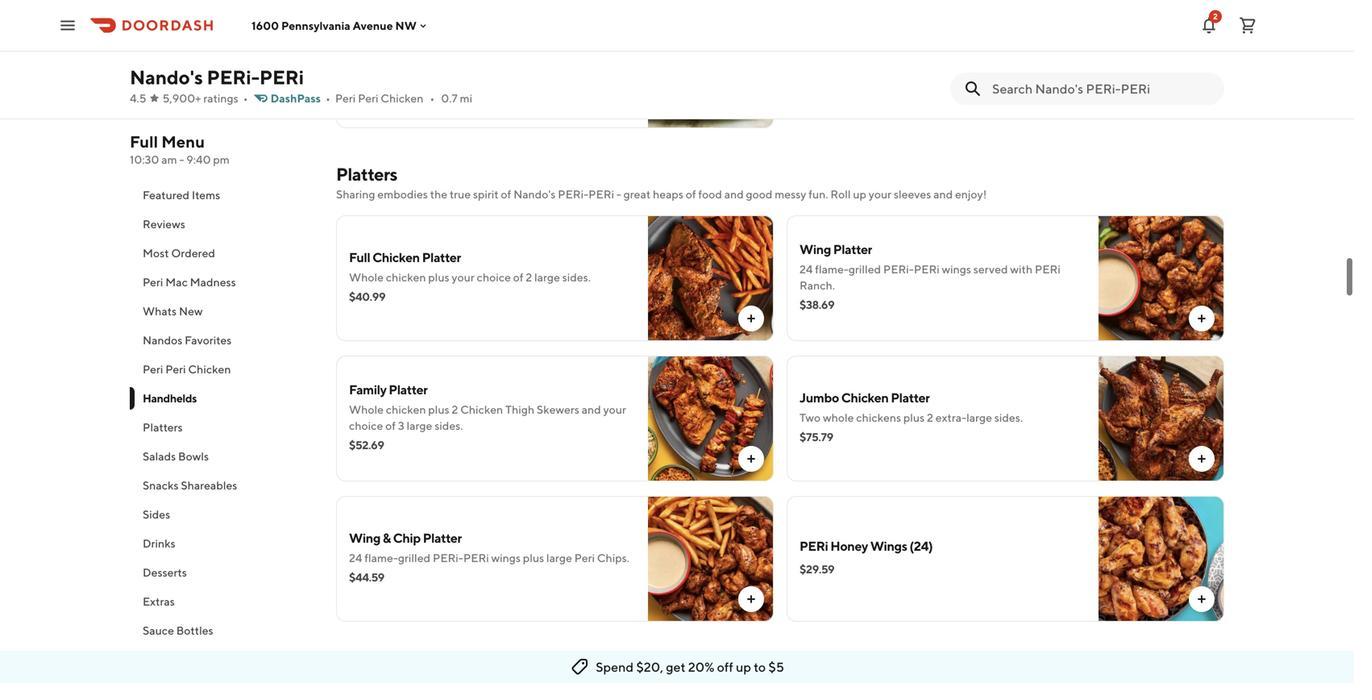 Task type: describe. For each thing, give the bounding box(es) containing it.
sides button
[[130, 500, 317, 529]]

two
[[800, 411, 821, 424]]

sides. inside 'full chicken platter whole chicken plus your choice of 2 large sides. $40.99'
[[563, 271, 591, 284]]

spend $20, get 20% off up to $5
[[596, 659, 785, 675]]

notification bell image
[[1200, 16, 1219, 35]]

jam
[[539, 66, 557, 79]]

peri peri chicken button
[[130, 355, 317, 384]]

sauce
[[426, 66, 456, 79]]

family platter image
[[648, 356, 774, 482]]

salads
[[143, 450, 176, 463]]

0 horizontal spatial nando's
[[130, 66, 203, 89]]

0 items, open order cart image
[[1239, 16, 1258, 35]]

add item to cart image for wing platter
[[1196, 312, 1209, 325]]

thigh
[[506, 403, 535, 416]]

menu
[[161, 132, 205, 151]]

peri inside button
[[143, 275, 163, 289]]

- inside platters sharing embodies the true spirit of nando's peri-peri - great heaps of food and good messy fun. roll up your sleeves and enjoy!
[[617, 188, 622, 201]]

chicken inside 'full chicken platter whole chicken plus your choice of 2 large sides. $40.99'
[[386, 271, 426, 284]]

5,900+ ratings •
[[163, 92, 248, 105]]

chicken inside family platter whole chicken plus 2 chicken thigh skewers and your choice of 3 large sides. $52.69
[[461, 403, 503, 416]]

madness
[[190, 275, 236, 289]]

extra-
[[936, 411, 967, 424]]

and inside family platter whole chicken plus 2 chicken thigh skewers and your choice of 3 large sides. $52.69
[[582, 403, 601, 416]]

messy
[[775, 188, 807, 201]]

favorites
[[185, 334, 232, 347]]

ratings
[[204, 92, 239, 105]]

whole inside family platter whole chicken plus 2 chicken thigh skewers and your choice of 3 large sides. $52.69
[[349, 403, 384, 416]]

pennsylvania
[[281, 19, 351, 32]]

roll
[[831, 188, 851, 201]]

featured items
[[143, 188, 220, 202]]

chicken inside jumbo chicken platter two whole chickens plus 2 extra-large sides. $75.79
[[842, 390, 889, 405]]

open menu image
[[58, 16, 77, 35]]

reviews button
[[130, 210, 317, 239]]

most ordered button
[[130, 239, 317, 268]]

platter inside 'full chicken platter whole chicken plus your choice of 2 large sides. $40.99'
[[422, 250, 461, 265]]

1 • from the left
[[243, 92, 248, 105]]

chip
[[393, 530, 421, 546]]

spend
[[596, 659, 634, 675]]

halloumi
[[428, 29, 480, 44]]

add item to cart image for jumbo chicken platter
[[1196, 452, 1209, 465]]

salads bowls button
[[130, 442, 317, 471]]

$52.69
[[349, 438, 384, 452]]

and left enjoy!
[[934, 188, 953, 201]]

plus inside family platter whole chicken plus 2 chicken thigh skewers and your choice of 3 large sides. $52.69
[[428, 403, 450, 416]]

3
[[398, 419, 405, 432]]

yogurt
[[390, 66, 424, 79]]

platter inside wing & chip platter 24 flame-grilled peri-peri wings plus large peri chips. $44.59
[[423, 530, 462, 546]]

items
[[192, 188, 220, 202]]

$20,
[[637, 659, 664, 675]]

peri mac madness
[[143, 275, 236, 289]]

get
[[666, 659, 686, 675]]

arugula,
[[559, 50, 600, 63]]

most ordered
[[143, 246, 215, 260]]

large inside wing & chip platter 24 flame-grilled peri-peri wings plus large peri chips. $44.59
[[547, 551, 572, 565]]

platters sharing embodies the true spirit of nando's peri-peri - great heaps of food and good messy fun. roll up your sleeves and enjoy!
[[336, 164, 987, 201]]

portuguese
[[349, 82, 409, 95]]

nando's inside platters sharing embodies the true spirit of nando's peri-peri - great heaps of food and good messy fun. roll up your sleeves and enjoy!
[[514, 188, 556, 201]]

peri peri chicken • 0.7 mi
[[335, 92, 473, 105]]

and up mi
[[458, 66, 478, 79]]

peri- inside wing & chip platter 24 flame-grilled peri-peri wings plus large peri chips. $44.59
[[433, 551, 464, 565]]

most
[[143, 246, 169, 260]]

peri honey wings (24) image
[[1099, 496, 1225, 622]]

wing for wing platter
[[800, 242, 832, 257]]

Item Search search field
[[993, 80, 1212, 98]]

full chicken platter image
[[648, 215, 774, 341]]

flame- inside wing & chip platter 24 flame-grilled peri-peri wings plus large peri chips. $44.59
[[365, 551, 398, 565]]

peri inside platters sharing embodies the true spirit of nando's peri-peri - great heaps of food and good messy fun. roll up your sleeves and enjoy!
[[589, 188, 615, 201]]

nandos
[[143, 334, 183, 347]]

a
[[612, 66, 618, 79]]

the
[[430, 188, 448, 201]]

large inside jumbo chicken platter two whole chickens plus 2 extra-large sides. $75.79
[[967, 411, 993, 424]]

plus inside 'full chicken platter whole chicken plus your choice of 2 large sides. $40.99'
[[428, 271, 450, 284]]

full for menu
[[130, 132, 158, 151]]

- inside full menu 10:30 am - 9:40 pm
[[179, 153, 184, 166]]

peri honey wings (24)
[[800, 538, 933, 554]]

your inside platters sharing embodies the true spirit of nando's peri-peri - great heaps of food and good messy fun. roll up your sleeves and enjoy!
[[869, 188, 892, 201]]

extras
[[143, 595, 175, 608]]

grilled inside sweet potato halloumi sandwich sweet potatoes and grilled halloumi with arugula, cilantro yogurt sauce and sweet chilli jam served on a portuguese roll.
[[453, 50, 485, 63]]

reviews
[[143, 217, 185, 231]]

avenue
[[353, 19, 393, 32]]

bottles
[[176, 624, 213, 637]]

sides
[[143, 508, 170, 521]]

$38.69
[[800, 298, 835, 311]]

with for wing platter
[[1011, 263, 1033, 276]]

platters button
[[130, 413, 317, 442]]

3 • from the left
[[430, 92, 435, 105]]

pm
[[213, 153, 230, 166]]

1600
[[252, 19, 279, 32]]

snacks shareables
[[143, 479, 237, 492]]

served inside wing platter 24 flame-grilled peri-peri wings served with peri ranch. $38.69
[[974, 263, 1009, 276]]

4.5
[[130, 92, 146, 105]]

add item to cart image for family platter
[[745, 452, 758, 465]]

add item to cart image for peri honey wings (24)
[[1196, 593, 1209, 606]]

platters for platters
[[143, 421, 183, 434]]

platter inside jumbo chicken platter two whole chickens plus 2 extra-large sides. $75.79
[[891, 390, 930, 405]]

add item to cart image for wing & chip platter
[[745, 593, 758, 606]]

honey
[[831, 538, 869, 554]]

1 sweet from the top
[[349, 29, 385, 44]]

featured
[[143, 188, 190, 202]]

whole
[[823, 411, 855, 424]]

enjoy!
[[956, 188, 987, 201]]

true
[[450, 188, 471, 201]]

2 inside family platter whole chicken plus 2 chicken thigh skewers and your choice of 3 large sides. $52.69
[[452, 403, 458, 416]]

$44.59
[[349, 571, 385, 584]]

jumbo chicken platter image
[[1099, 356, 1225, 482]]

to
[[754, 659, 766, 675]]

chickens
[[857, 411, 902, 424]]

9:40
[[187, 153, 211, 166]]

of inside family platter whole chicken plus 2 chicken thigh skewers and your choice of 3 large sides. $52.69
[[386, 419, 396, 432]]

nandos favorites button
[[130, 326, 317, 355]]



Task type: locate. For each thing, give the bounding box(es) containing it.
grilled down halloumi
[[453, 50, 485, 63]]

on
[[596, 66, 609, 79]]

plus inside wing & chip platter 24 flame-grilled peri-peri wings plus large peri chips. $44.59
[[523, 551, 545, 565]]

whats new button
[[130, 297, 317, 326]]

heaps
[[653, 188, 684, 201]]

skewers
[[537, 403, 580, 416]]

choice
[[477, 271, 511, 284], [349, 419, 383, 432]]

0 horizontal spatial •
[[243, 92, 248, 105]]

0 vertical spatial your
[[869, 188, 892, 201]]

off
[[718, 659, 734, 675]]

24 up the "$44.59"
[[349, 551, 363, 565]]

0 vertical spatial 24
[[800, 263, 813, 276]]

flame- up ranch.
[[816, 263, 849, 276]]

1 chicken from the top
[[386, 271, 426, 284]]

sides. inside jumbo chicken platter two whole chickens plus 2 extra-large sides. $75.79
[[995, 411, 1024, 424]]

0 vertical spatial sweet
[[349, 29, 385, 44]]

platter inside wing platter 24 flame-grilled peri-peri wings served with peri ranch. $38.69
[[834, 242, 873, 257]]

spirit
[[473, 188, 499, 201]]

flame- down &
[[365, 551, 398, 565]]

5,900+
[[163, 92, 201, 105]]

chicken left thigh
[[461, 403, 503, 416]]

2 whole from the top
[[349, 403, 384, 416]]

1 horizontal spatial platters
[[336, 164, 398, 185]]

wings inside wing & chip platter 24 flame-grilled peri-peri wings plus large peri chips. $44.59
[[492, 551, 521, 565]]

2 inside 'full chicken platter whole chicken plus your choice of 2 large sides. $40.99'
[[526, 271, 532, 284]]

peri- inside platters sharing embodies the true spirit of nando's peri-peri - great heaps of food and good messy fun. roll up your sleeves and enjoy!
[[558, 188, 589, 201]]

sweet potato halloumi sandwich image
[[648, 2, 774, 128]]

cilantro
[[349, 66, 388, 79]]

2 inside jumbo chicken platter two whole chickens plus 2 extra-large sides. $75.79
[[928, 411, 934, 424]]

20%
[[689, 659, 715, 675]]

platters up sharing
[[336, 164, 398, 185]]

- right the am
[[179, 153, 184, 166]]

your inside family platter whole chicken plus 2 chicken thigh skewers and your choice of 3 large sides. $52.69
[[604, 403, 627, 416]]

1 vertical spatial your
[[452, 271, 475, 284]]

1 vertical spatial -
[[617, 188, 622, 201]]

wing inside wing & chip platter 24 flame-grilled peri-peri wings plus large peri chips. $44.59
[[349, 530, 381, 546]]

2 horizontal spatial your
[[869, 188, 892, 201]]

1600 pennsylvania avenue nw button
[[252, 19, 430, 32]]

whole up '$40.99'
[[349, 271, 384, 284]]

fun.
[[809, 188, 829, 201]]

chicken
[[381, 92, 424, 105], [373, 250, 420, 265], [188, 363, 231, 376], [842, 390, 889, 405], [461, 403, 503, 416]]

0 horizontal spatial -
[[179, 153, 184, 166]]

wing platter image
[[1099, 215, 1225, 341]]

nando's right spirit
[[514, 188, 556, 201]]

jumbo
[[800, 390, 840, 405]]

served down enjoy!
[[974, 263, 1009, 276]]

wing left &
[[349, 530, 381, 546]]

&
[[383, 530, 391, 546]]

platter
[[834, 242, 873, 257], [422, 250, 461, 265], [389, 382, 428, 397], [891, 390, 930, 405], [423, 530, 462, 546]]

sauce bottles button
[[130, 616, 317, 645]]

1 horizontal spatial with
[[1011, 263, 1033, 276]]

whole down family
[[349, 403, 384, 416]]

1 vertical spatial served
[[974, 263, 1009, 276]]

bowls
[[178, 450, 209, 463]]

$40.99
[[349, 290, 386, 303]]

24 inside wing & chip platter 24 flame-grilled peri-peri wings plus large peri chips. $44.59
[[349, 551, 363, 565]]

2 horizontal spatial grilled
[[849, 263, 882, 276]]

desserts button
[[130, 558, 317, 587]]

platter up chickens
[[891, 390, 930, 405]]

wing & chip platter 24 flame-grilled peri-peri wings plus large peri chips. $44.59
[[349, 530, 630, 584]]

and right skewers
[[582, 403, 601, 416]]

0 horizontal spatial choice
[[349, 419, 383, 432]]

grilled down the roll in the right top of the page
[[849, 263, 882, 276]]

good
[[746, 188, 773, 201]]

jumbo chicken platter two whole chickens plus 2 extra-large sides. $75.79
[[800, 390, 1024, 444]]

whole inside 'full chicken platter whole chicken plus your choice of 2 large sides. $40.99'
[[349, 271, 384, 284]]

peri peri chicken
[[143, 363, 231, 376]]

1 whole from the top
[[349, 271, 384, 284]]

chicken down the yogurt
[[381, 92, 424, 105]]

drinks
[[143, 537, 176, 550]]

platters inside button
[[143, 421, 183, 434]]

peri- inside wing platter 24 flame-grilled peri-peri wings served with peri ranch. $38.69
[[884, 263, 914, 276]]

snacks
[[143, 479, 179, 492]]

and
[[431, 50, 451, 63], [458, 66, 478, 79], [725, 188, 744, 201], [934, 188, 953, 201], [582, 403, 601, 416]]

nandos favorites
[[143, 334, 232, 347]]

2 chicken from the top
[[386, 403, 426, 416]]

0 horizontal spatial platters
[[143, 421, 183, 434]]

add item to cart image
[[745, 312, 758, 325], [745, 452, 758, 465], [1196, 452, 1209, 465], [745, 593, 758, 606]]

chicken down 'favorites'
[[188, 363, 231, 376]]

24 inside wing platter 24 flame-grilled peri-peri wings served with peri ranch. $38.69
[[800, 263, 813, 276]]

chicken inside button
[[188, 363, 231, 376]]

grilled down chip
[[398, 551, 431, 565]]

2 vertical spatial grilled
[[398, 551, 431, 565]]

sweet potato halloumi sandwich sweet potatoes and grilled halloumi with arugula, cilantro yogurt sauce and sweet chilli jam served on a portuguese roll.
[[349, 29, 618, 95]]

$75.79
[[800, 430, 834, 444]]

with inside sweet potato halloumi sandwich sweet potatoes and grilled halloumi with arugula, cilantro yogurt sauce and sweet chilli jam served on a portuguese roll.
[[534, 50, 556, 63]]

full inside full menu 10:30 am - 9:40 pm
[[130, 132, 158, 151]]

0 horizontal spatial wings
[[492, 551, 521, 565]]

wings
[[871, 538, 908, 554]]

1 horizontal spatial wing
[[800, 242, 832, 257]]

1 horizontal spatial 24
[[800, 263, 813, 276]]

full menu 10:30 am - 9:40 pm
[[130, 132, 230, 166]]

halloumi
[[488, 50, 532, 63]]

family platter whole chicken plus 2 chicken thigh skewers and your choice of 3 large sides. $52.69
[[349, 382, 627, 452]]

2 • from the left
[[326, 92, 331, 105]]

dashpass
[[271, 92, 321, 105]]

salads bowls
[[143, 450, 209, 463]]

0 horizontal spatial grilled
[[398, 551, 431, 565]]

platter down the
[[422, 250, 461, 265]]

0 horizontal spatial your
[[452, 271, 475, 284]]

add item to cart image for full chicken platter
[[745, 312, 758, 325]]

2 sweet from the top
[[349, 50, 381, 63]]

of inside 'full chicken platter whole chicken plus your choice of 2 large sides. $40.99'
[[513, 271, 524, 284]]

0 vertical spatial flame-
[[816, 263, 849, 276]]

chicken inside 'full chicken platter whole chicken plus your choice of 2 large sides. $40.99'
[[373, 250, 420, 265]]

24
[[800, 263, 813, 276], [349, 551, 363, 565]]

served inside sweet potato halloumi sandwich sweet potatoes and grilled halloumi with arugula, cilantro yogurt sauce and sweet chilli jam served on a portuguese roll.
[[560, 66, 594, 79]]

up inside platters sharing embodies the true spirit of nando's peri-peri - great heaps of food and good messy fun. roll up your sleeves and enjoy!
[[854, 188, 867, 201]]

0 vertical spatial served
[[560, 66, 594, 79]]

full chicken platter whole chicken plus your choice of 2 large sides. $40.99
[[349, 250, 591, 303]]

0 vertical spatial add item to cart image
[[1196, 312, 1209, 325]]

peri-
[[207, 66, 260, 89], [558, 188, 589, 201], [884, 263, 914, 276], [433, 551, 464, 565]]

peri inside wing & chip platter 24 flame-grilled peri-peri wings plus large peri chips. $44.59
[[464, 551, 489, 565]]

1 horizontal spatial nando's
[[514, 188, 556, 201]]

0 horizontal spatial 24
[[349, 551, 363, 565]]

• right roll.
[[430, 92, 435, 105]]

nando's up 5,900+
[[130, 66, 203, 89]]

•
[[243, 92, 248, 105], [326, 92, 331, 105], [430, 92, 435, 105]]

0 vertical spatial with
[[534, 50, 556, 63]]

1 horizontal spatial wings
[[942, 263, 972, 276]]

new
[[179, 304, 203, 318]]

served
[[560, 66, 594, 79], [974, 263, 1009, 276]]

0 vertical spatial whole
[[349, 271, 384, 284]]

1 vertical spatial flame-
[[365, 551, 398, 565]]

up left to
[[736, 659, 752, 675]]

grilled
[[453, 50, 485, 63], [849, 263, 882, 276], [398, 551, 431, 565]]

24 up ranch.
[[800, 263, 813, 276]]

snacks shareables button
[[130, 471, 317, 500]]

10:30
[[130, 153, 159, 166]]

0 horizontal spatial with
[[534, 50, 556, 63]]

and right the food
[[725, 188, 744, 201]]

wing & chip platter image
[[648, 496, 774, 622]]

1 horizontal spatial grilled
[[453, 50, 485, 63]]

potatoes
[[384, 50, 429, 63]]

• right the "dashpass"
[[326, 92, 331, 105]]

full inside 'full chicken platter whole chicken plus your choice of 2 large sides. $40.99'
[[349, 250, 370, 265]]

1 vertical spatial 24
[[349, 551, 363, 565]]

2 horizontal spatial •
[[430, 92, 435, 105]]

with for sweet potato halloumi sandwich
[[534, 50, 556, 63]]

and up sauce
[[431, 50, 451, 63]]

wing up ranch.
[[800, 242, 832, 257]]

ranch.
[[800, 279, 836, 292]]

peri
[[260, 66, 304, 89], [589, 188, 615, 201], [914, 263, 940, 276], [1036, 263, 1061, 276], [800, 538, 829, 554], [464, 551, 489, 565]]

embodies
[[378, 188, 428, 201]]

grilled inside wing & chip platter 24 flame-grilled peri-peri wings plus large peri chips. $44.59
[[398, 551, 431, 565]]

plus inside jumbo chicken platter two whole chickens plus 2 extra-large sides. $75.79
[[904, 411, 925, 424]]

peri
[[335, 92, 356, 105], [358, 92, 379, 105], [143, 275, 163, 289], [143, 363, 163, 376], [166, 363, 186, 376], [575, 551, 595, 565]]

add item to cart image
[[1196, 312, 1209, 325], [1196, 593, 1209, 606]]

0 vertical spatial platters
[[336, 164, 398, 185]]

wing platter 24 flame-grilled peri-peri wings served with peri ranch. $38.69
[[800, 242, 1061, 311]]

0 vertical spatial nando's
[[130, 66, 203, 89]]

featured items button
[[130, 181, 317, 210]]

chilli
[[513, 66, 537, 79]]

platter right chip
[[423, 530, 462, 546]]

2 horizontal spatial sides.
[[995, 411, 1024, 424]]

0.7
[[441, 92, 458, 105]]

$10.99+
[[349, 85, 389, 98]]

- left great
[[617, 188, 622, 201]]

0 vertical spatial -
[[179, 153, 184, 166]]

0 horizontal spatial up
[[736, 659, 752, 675]]

dashpass •
[[271, 92, 331, 105]]

1 vertical spatial sweet
[[349, 50, 381, 63]]

1 vertical spatial full
[[349, 250, 370, 265]]

1 vertical spatial nando's
[[514, 188, 556, 201]]

platters up salads
[[143, 421, 183, 434]]

platters inside platters sharing embodies the true spirit of nando's peri-peri - great heaps of food and good messy fun. roll up your sleeves and enjoy!
[[336, 164, 398, 185]]

nw
[[396, 19, 417, 32]]

grilled inside wing platter 24 flame-grilled peri-peri wings served with peri ranch. $38.69
[[849, 263, 882, 276]]

1 add item to cart image from the top
[[1196, 312, 1209, 325]]

1600 pennsylvania avenue nw
[[252, 19, 417, 32]]

2
[[1214, 12, 1219, 21], [526, 271, 532, 284], [452, 403, 458, 416], [928, 411, 934, 424]]

0 horizontal spatial wing
[[349, 530, 381, 546]]

0 vertical spatial chicken
[[386, 271, 426, 284]]

chicken inside family platter whole chicken plus 2 chicken thigh skewers and your choice of 3 large sides. $52.69
[[386, 403, 426, 416]]

1 horizontal spatial your
[[604, 403, 627, 416]]

1 vertical spatial chicken
[[386, 403, 426, 416]]

chicken up '$40.99'
[[373, 250, 420, 265]]

1 vertical spatial add item to cart image
[[1196, 593, 1209, 606]]

1 horizontal spatial served
[[974, 263, 1009, 276]]

0 horizontal spatial served
[[560, 66, 594, 79]]

0 horizontal spatial flame-
[[365, 551, 398, 565]]

ordered
[[171, 246, 215, 260]]

2 vertical spatial your
[[604, 403, 627, 416]]

1 horizontal spatial -
[[617, 188, 622, 201]]

desserts
[[143, 566, 187, 579]]

chicken up chickens
[[842, 390, 889, 405]]

food
[[699, 188, 723, 201]]

wings
[[942, 263, 972, 276], [492, 551, 521, 565]]

1 vertical spatial up
[[736, 659, 752, 675]]

0 vertical spatial grilled
[[453, 50, 485, 63]]

sauce
[[143, 624, 174, 637]]

0 vertical spatial full
[[130, 132, 158, 151]]

0 vertical spatial wing
[[800, 242, 832, 257]]

nando's peri-peri
[[130, 66, 304, 89]]

1 horizontal spatial •
[[326, 92, 331, 105]]

your inside 'full chicken platter whole chicken plus your choice of 2 large sides. $40.99'
[[452, 271, 475, 284]]

wings inside wing platter 24 flame-grilled peri-peri wings served with peri ranch. $38.69
[[942, 263, 972, 276]]

flame- inside wing platter 24 flame-grilled peri-peri wings served with peri ranch. $38.69
[[816, 263, 849, 276]]

full up '$40.99'
[[349, 250, 370, 265]]

-
[[179, 153, 184, 166], [617, 188, 622, 201]]

1 horizontal spatial choice
[[477, 271, 511, 284]]

$5
[[769, 659, 785, 675]]

roll.
[[411, 82, 430, 95]]

0 vertical spatial choice
[[477, 271, 511, 284]]

1 vertical spatial whole
[[349, 403, 384, 416]]

0 vertical spatial wings
[[942, 263, 972, 276]]

sleeves
[[894, 188, 932, 201]]

1 horizontal spatial up
[[854, 188, 867, 201]]

with inside wing platter 24 flame-grilled peri-peri wings served with peri ranch. $38.69
[[1011, 263, 1033, 276]]

sides. inside family platter whole chicken plus 2 chicken thigh skewers and your choice of 3 large sides. $52.69
[[435, 419, 463, 432]]

full up "10:30"
[[130, 132, 158, 151]]

1 vertical spatial choice
[[349, 419, 383, 432]]

drinks button
[[130, 529, 317, 558]]

choice inside family platter whole chicken plus 2 chicken thigh skewers and your choice of 3 large sides. $52.69
[[349, 419, 383, 432]]

1 vertical spatial grilled
[[849, 263, 882, 276]]

0 vertical spatial up
[[854, 188, 867, 201]]

1 horizontal spatial flame-
[[816, 263, 849, 276]]

extras button
[[130, 587, 317, 616]]

choice inside 'full chicken platter whole chicken plus your choice of 2 large sides. $40.99'
[[477, 271, 511, 284]]

large inside family platter whole chicken plus 2 chicken thigh skewers and your choice of 3 large sides. $52.69
[[407, 419, 433, 432]]

1 vertical spatial wings
[[492, 551, 521, 565]]

platter up ranch.
[[834, 242, 873, 257]]

wing inside wing platter 24 flame-grilled peri-peri wings served with peri ranch. $38.69
[[800, 242, 832, 257]]

0 horizontal spatial full
[[130, 132, 158, 151]]

platters for platters sharing embodies the true spirit of nando's peri-peri - great heaps of food and good messy fun. roll up your sleeves and enjoy!
[[336, 164, 398, 185]]

sharing
[[336, 188, 375, 201]]

up right the roll in the right top of the page
[[854, 188, 867, 201]]

nando's
[[130, 66, 203, 89], [514, 188, 556, 201]]

• right ratings
[[243, 92, 248, 105]]

whats
[[143, 304, 177, 318]]

peri inside wing & chip platter 24 flame-grilled peri-peri wings plus large peri chips. $44.59
[[575, 551, 595, 565]]

1 vertical spatial platters
[[143, 421, 183, 434]]

1 horizontal spatial full
[[349, 250, 370, 265]]

1 horizontal spatial sides.
[[563, 271, 591, 284]]

2 add item to cart image from the top
[[1196, 593, 1209, 606]]

great
[[624, 188, 651, 201]]

chips.
[[597, 551, 630, 565]]

large inside 'full chicken platter whole chicken plus your choice of 2 large sides. $40.99'
[[535, 271, 560, 284]]

full for chicken
[[349, 250, 370, 265]]

platter inside family platter whole chicken plus 2 chicken thigh skewers and your choice of 3 large sides. $52.69
[[389, 382, 428, 397]]

1 vertical spatial wing
[[349, 530, 381, 546]]

1 vertical spatial with
[[1011, 263, 1033, 276]]

mac
[[166, 275, 188, 289]]

0 horizontal spatial sides.
[[435, 419, 463, 432]]

wing for wing & chip platter
[[349, 530, 381, 546]]

platter up 3
[[389, 382, 428, 397]]

served down arugula,
[[560, 66, 594, 79]]



Task type: vqa. For each thing, say whether or not it's contained in the screenshot.
Nandos
yes



